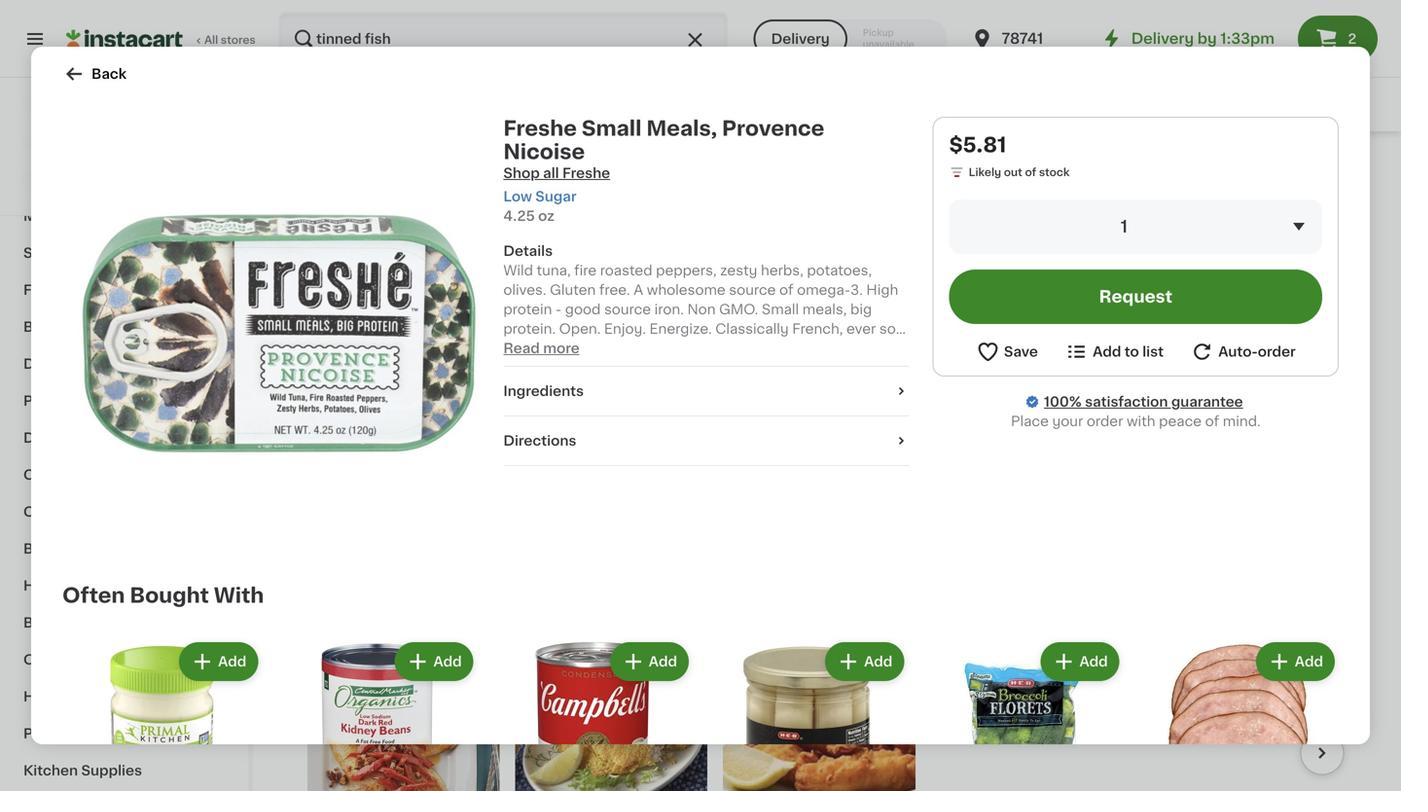Task type: locate. For each thing, give the bounding box(es) containing it.
more
[[543, 342, 580, 355]]

0 vertical spatial goods
[[52, 431, 99, 445]]

2 horizontal spatial recipe card group
[[723, 631, 915, 791]]

shop
[[503, 166, 540, 180]]

goods
[[52, 431, 99, 445], [82, 505, 129, 519]]

0 horizontal spatial request button
[[456, 191, 542, 226]]

1 horizontal spatial delivery
[[1131, 32, 1194, 46]]

0 horizontal spatial oz
[[538, 209, 554, 223]]

request down shop
[[469, 202, 528, 215]]

tuna,
[[1252, 83, 1288, 97]]

& inside meat & seafood link
[[63, 209, 74, 223]]

supplies
[[81, 764, 142, 777]]

condiments & sauces
[[23, 468, 180, 482]]

request button inside product group
[[456, 191, 542, 226]]

freshe small meals, provence nicoise shop all freshe low sugar 4.25 oz
[[503, 118, 824, 223]]

& left the eggs
[[65, 135, 76, 149]]

78741
[[1002, 32, 1043, 46]]

1 vertical spatial goods
[[82, 505, 129, 519]]

order
[[1258, 345, 1296, 359], [1087, 415, 1123, 428]]

nicoise
[[503, 142, 585, 162]]

request button
[[456, 191, 542, 226], [949, 270, 1322, 324]]

recommended searches element
[[269, 78, 1401, 131]]

personal
[[23, 727, 85, 740]]

list
[[1143, 345, 1164, 359]]

oils, vinegars, & spices link
[[12, 641, 236, 678]]

0 horizontal spatial delivery
[[771, 32, 830, 46]]

delivery
[[1131, 32, 1194, 46], [771, 32, 830, 46]]

goods down "condiments & sauces"
[[82, 505, 129, 519]]

1 vertical spatial care
[[88, 727, 122, 740]]

$5.81
[[949, 135, 1006, 155]]

seafood
[[77, 209, 136, 223]]

mackerel
[[835, 102, 897, 116]]

1 horizontal spatial with
[[945, 102, 976, 116]]

delivery up recommended searches element
[[771, 32, 830, 46]]

add inside button
[[1093, 345, 1121, 359]]

bought
[[130, 585, 209, 606]]

bakery link
[[12, 308, 236, 345]]

0 horizontal spatial order
[[1087, 415, 1123, 428]]

canned goods & soups link
[[12, 493, 236, 530]]

oz inside freshe small meals, provence nicoise shop all freshe low sugar 4.25 oz
[[538, 209, 554, 223]]

frozen
[[23, 283, 71, 297]]

delivery for delivery
[[771, 32, 830, 46]]

1 horizontal spatial oz
[[1126, 121, 1139, 132]]

prepared foods link
[[12, 382, 236, 419]]

& left soups
[[132, 505, 143, 519]]

1 vertical spatial request
[[1099, 289, 1173, 305]]

breakfast
[[23, 542, 91, 556]]

care inside 'link'
[[88, 727, 122, 740]]

request
[[469, 202, 528, 215], [1099, 289, 1173, 305]]

delivery button
[[754, 19, 847, 58]]

1 vertical spatial with
[[214, 585, 264, 606]]

11
[[574, 451, 592, 472]]

recipe card group
[[307, 631, 500, 791], [515, 631, 708, 791], [723, 631, 915, 791]]

beverages
[[23, 172, 98, 186]]

service type group
[[754, 19, 947, 58]]

stores
[[221, 35, 256, 45]]

2.6
[[1106, 121, 1123, 132]]

french
[[985, 83, 1032, 97]]

2
[[1348, 32, 1357, 46]]

goods for dry
[[52, 431, 99, 445]]

& left pasta
[[102, 431, 114, 445]]

0 horizontal spatial recipe card group
[[307, 631, 500, 791]]

0 vertical spatial request button
[[456, 191, 542, 226]]

personal care link
[[12, 715, 236, 752]]

oz down sugar
[[538, 209, 554, 223]]

freshe small meals, provence nicoise image
[[78, 132, 480, 535]]

0 vertical spatial order
[[1258, 345, 1296, 359]]

with right bought
[[214, 585, 264, 606]]

& left spices
[[127, 653, 138, 667]]

les
[[835, 83, 859, 97]]

& left sauces
[[113, 468, 125, 482]]

with
[[945, 102, 976, 116], [214, 585, 264, 606]]

recipes link
[[12, 50, 236, 87]]

100% satisfaction guarantee
[[1044, 395, 1243, 409]]

2 button
[[1298, 16, 1378, 62]]

& inside canned goods & soups link
[[132, 505, 143, 519]]

& right meat
[[63, 209, 74, 223]]

order down satisfaction
[[1087, 415, 1123, 428]]

of right out on the top right
[[1025, 167, 1037, 178]]

satisfaction
[[1085, 395, 1168, 409]]

prepare link
[[1324, 85, 1401, 124]]

product group containing 5
[[292, 185, 548, 536]]

snacks
[[23, 246, 74, 260]]

& inside dry goods & pasta link
[[102, 431, 114, 445]]

dairy & eggs
[[23, 135, 114, 149]]

with down d'arvor
[[945, 102, 976, 116]]

guarantee
[[1171, 395, 1243, 409]]

0 vertical spatial with
[[945, 102, 976, 116]]

provence
[[722, 118, 824, 139]]

of down guarantee
[[1205, 415, 1219, 428]]

baking essentials link
[[12, 604, 236, 641]]

product group
[[292, 185, 548, 536], [835, 185, 1091, 527], [1106, 185, 1362, 530], [62, 638, 262, 791], [278, 638, 477, 791], [493, 638, 693, 791], [708, 638, 908, 791], [924, 638, 1124, 791], [1139, 638, 1339, 791]]

back button
[[62, 62, 127, 86]]

care for health care
[[73, 690, 107, 704]]

dairy & eggs link
[[12, 124, 236, 161]]

goods down prepared foods
[[52, 431, 99, 445]]

delivery inside 'button'
[[771, 32, 830, 46]]

0 vertical spatial oz
[[1126, 121, 1139, 132]]

d'arvor
[[932, 83, 981, 97]]

of
[[1025, 167, 1037, 178], [1205, 415, 1219, 428]]

foods
[[91, 394, 135, 408]]

health care
[[23, 690, 107, 704]]

oz right 2.6
[[1126, 121, 1139, 132]]

0 horizontal spatial with
[[214, 585, 264, 606]]

garlic
[[1292, 83, 1332, 97]]

oils,
[[23, 653, 55, 667]]

0 vertical spatial of
[[1025, 167, 1037, 178]]

order up mind.
[[1258, 345, 1296, 359]]

& inside snacks & candy link
[[78, 246, 89, 260]]

0 vertical spatial request
[[469, 202, 528, 215]]

delivery left by
[[1131, 32, 1194, 46]]

1 vertical spatial oz
[[538, 209, 554, 223]]

save button
[[976, 340, 1038, 364]]

recipes
[[23, 61, 81, 75]]

0 horizontal spatial request
[[469, 202, 528, 215]]

by
[[1198, 32, 1217, 46]]

4.25
[[503, 209, 535, 223]]

order inside auto-order button
[[1258, 345, 1296, 359]]

81
[[318, 452, 331, 463]]

0 vertical spatial care
[[73, 690, 107, 704]]

to
[[1125, 345, 1139, 359]]

delivery for delivery by 1:33pm
[[1131, 32, 1194, 46]]

safe
[[1106, 83, 1137, 97]]

1 vertical spatial request button
[[949, 270, 1322, 324]]

place
[[1011, 415, 1049, 428]]

likely
[[969, 167, 1001, 178]]

None search field
[[278, 12, 728, 66]]

request button up to
[[949, 270, 1322, 324]]

1 recipe card group from the left
[[307, 631, 500, 791]]

add
[[1318, 202, 1347, 215], [1093, 345, 1121, 359], [218, 655, 247, 668], [433, 655, 462, 668], [649, 655, 677, 668], [864, 655, 893, 668], [1080, 655, 1108, 668], [1295, 655, 1323, 668]]

care up the supplies
[[88, 727, 122, 740]]

1 horizontal spatial recipe card group
[[515, 631, 708, 791]]

1 horizontal spatial request
[[1099, 289, 1173, 305]]

all stores
[[204, 35, 256, 45]]

& left candy
[[78, 246, 89, 260]]

with
[[1127, 415, 1156, 428]]

request up to
[[1099, 289, 1173, 305]]

1 horizontal spatial of
[[1205, 415, 1219, 428]]

goods for canned
[[82, 505, 129, 519]]

essentials
[[75, 616, 147, 630]]

place your order with peace of mind.
[[1011, 415, 1261, 428]]

2 recipe card group from the left
[[515, 631, 708, 791]]

request button down shop
[[456, 191, 542, 226]]

care down vinegars,
[[73, 690, 107, 704]]

catch
[[1140, 83, 1182, 97]]

often bought with
[[62, 585, 264, 606]]

health care link
[[12, 678, 236, 715]]

1 horizontal spatial order
[[1258, 345, 1296, 359]]



Task type: describe. For each thing, give the bounding box(es) containing it.
dry goods & pasta link
[[12, 419, 236, 456]]

fillets
[[901, 102, 941, 116]]

mercury
[[1147, 102, 1204, 116]]

herb,
[[1106, 102, 1144, 116]]

frozen link
[[12, 271, 236, 308]]

ingredients button
[[503, 381, 909, 401]]

sauces
[[128, 468, 180, 482]]

oz inside safe catch elite wild tuna, garlic herb, mercury tested 2.6 oz
[[1126, 121, 1139, 132]]

personal care
[[23, 727, 122, 740]]

instacart logo image
[[66, 27, 183, 51]]

condiments
[[23, 468, 110, 482]]

mind.
[[1223, 415, 1261, 428]]

meat & seafood
[[23, 209, 136, 223]]

5
[[303, 451, 317, 472]]

all
[[543, 166, 559, 180]]

prepare
[[1353, 98, 1401, 111]]

baking essentials
[[23, 616, 147, 630]]

product group containing 9
[[835, 185, 1091, 527]]

1 vertical spatial order
[[1087, 415, 1123, 428]]

1 vertical spatial of
[[1205, 415, 1219, 428]]

meat
[[23, 209, 59, 223]]

snacks & candy
[[23, 246, 139, 260]]

stock
[[1039, 167, 1070, 178]]

add to list
[[1093, 345, 1164, 359]]

$ 5 81
[[296, 451, 331, 472]]

condiments & sauces link
[[12, 456, 236, 493]]

back
[[91, 67, 127, 81]]

les mouettes d'arvor french mackerel fillets with white wine muscadet button
[[835, 0, 1091, 154]]

pasta
[[117, 431, 156, 445]]

snacks & candy link
[[12, 235, 236, 271]]

& inside dairy & eggs link
[[65, 135, 76, 149]]

ingredients
[[503, 384, 584, 398]]

delivery by 1:33pm link
[[1100, 27, 1275, 51]]

dry goods & pasta
[[23, 431, 156, 445]]

beverages link
[[12, 161, 236, 198]]

request inside product group
[[469, 202, 528, 215]]

freshe
[[503, 118, 577, 139]]

spices
[[142, 653, 189, 667]]

1 horizontal spatial request button
[[949, 270, 1322, 324]]

9
[[846, 451, 860, 472]]

baking
[[23, 616, 72, 630]]

auto-order
[[1218, 345, 1296, 359]]

tested
[[1208, 102, 1254, 116]]

read more button
[[503, 339, 580, 358]]

& inside oils, vinegars, & spices link
[[127, 653, 138, 667]]

100% satisfaction guarantee link
[[1044, 392, 1243, 412]]

add to list button
[[1065, 340, 1164, 364]]

household link
[[12, 567, 236, 604]]

sugar
[[535, 190, 577, 203]]

details
[[503, 244, 553, 258]]

1 field
[[949, 199, 1322, 254]]

1:33pm
[[1221, 32, 1275, 46]]

peace
[[1159, 415, 1202, 428]]

health
[[23, 690, 70, 704]]

deli link
[[12, 345, 236, 382]]

100%
[[1044, 395, 1082, 409]]

mouettes
[[863, 83, 928, 97]]

read
[[503, 342, 540, 355]]

household
[[23, 579, 100, 593]]

elite
[[1185, 83, 1215, 97]]

item carousel region
[[307, 623, 1347, 791]]

low
[[503, 190, 532, 203]]

safe catch elite wild tuna, garlic herb, mercury tested 2.6 oz
[[1106, 83, 1332, 132]]

all
[[204, 35, 218, 45]]

with inside les mouettes d'arvor french mackerel fillets with white wine muscadet
[[945, 102, 976, 116]]

les mouettes d'arvor french mackerel fillets with white wine muscadet
[[835, 83, 1057, 135]]

78741 button
[[971, 12, 1087, 66]]

kitchen
[[23, 764, 78, 777]]

likely out of stock
[[969, 167, 1070, 178]]

central market logo image
[[106, 101, 143, 138]]

care for personal care
[[88, 727, 122, 740]]

soups
[[147, 505, 191, 519]]

auto-
[[1218, 345, 1258, 359]]

oils, vinegars, & spices
[[23, 653, 189, 667]]

0 horizontal spatial of
[[1025, 167, 1037, 178]]

dry
[[23, 431, 49, 445]]

bakery
[[23, 320, 73, 334]]

prepared
[[23, 394, 88, 408]]

$
[[296, 452, 303, 463]]

& inside condiments & sauces 'link'
[[113, 468, 125, 482]]

candy
[[92, 246, 139, 260]]

dairy
[[23, 135, 61, 149]]

out
[[1004, 167, 1022, 178]]

directions button
[[503, 431, 909, 451]]

3 recipe card group from the left
[[723, 631, 915, 791]]



Task type: vqa. For each thing, say whether or not it's contained in the screenshot.
been to the right
no



